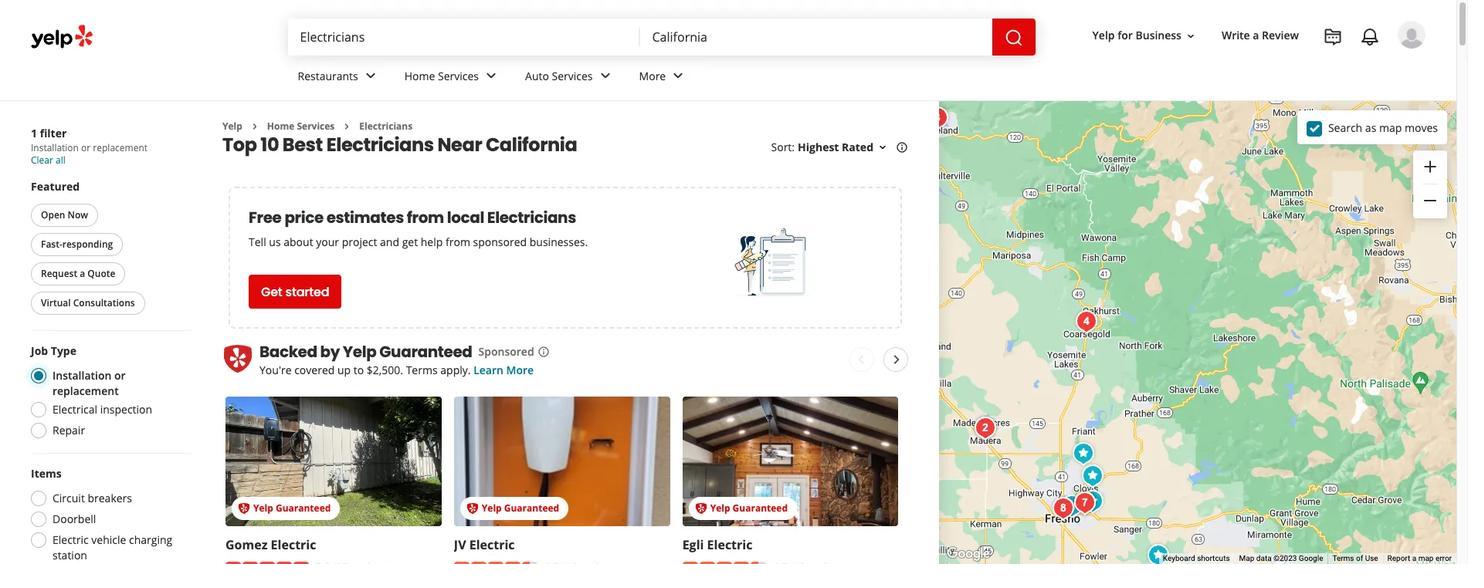 Task type: describe. For each thing, give the bounding box(es) containing it.
keyboard shortcuts
[[1163, 555, 1230, 563]]

0 horizontal spatial home
[[267, 120, 294, 133]]

16 yelp guaranteed v2 image for gomez
[[238, 503, 250, 515]]

pine mountian lake electric image
[[922, 103, 953, 134]]

5 star rating image
[[226, 562, 309, 565]]

you're covered up to $2,500. terms apply. learn more
[[259, 363, 534, 378]]

restaurants
[[298, 68, 358, 83]]

electric for jv
[[469, 537, 515, 554]]

home services inside business categories element
[[404, 68, 479, 83]]

you're
[[259, 363, 292, 378]]

egli electric link
[[682, 537, 753, 554]]

1
[[31, 126, 37, 141]]

gomez electric
[[226, 537, 316, 554]]

google
[[1299, 555, 1323, 563]]

business
[[1136, 28, 1182, 43]]

map region
[[922, 0, 1468, 565]]

estimates
[[326, 207, 404, 229]]

16 info v2 image
[[896, 141, 908, 154]]

moves
[[1405, 120, 1438, 135]]

apply.
[[440, 363, 471, 378]]

yelp guaranteed
[[343, 342, 472, 363]]

campanella electric image
[[1071, 307, 1102, 337]]

highest
[[798, 140, 839, 155]]

yelp guaranteed for gomez electric
[[253, 502, 331, 515]]

station
[[53, 548, 87, 563]]

consultations
[[73, 297, 135, 310]]

16 chevron right v2 image
[[249, 120, 261, 133]]

for
[[1118, 28, 1133, 43]]

to
[[354, 363, 364, 378]]

installation or replacement
[[53, 368, 126, 399]]

egli electric image
[[1143, 541, 1174, 565]]

egli
[[682, 537, 704, 554]]

auto services
[[525, 68, 593, 83]]

option group containing items
[[26, 466, 192, 565]]

installation inside installation or replacement
[[53, 368, 111, 383]]

learn
[[474, 363, 503, 378]]

map data ©2023 google
[[1239, 555, 1323, 563]]

inspection
[[100, 402, 152, 417]]

a for write
[[1253, 28, 1259, 43]]

your
[[316, 235, 339, 250]]

tell
[[249, 235, 266, 250]]

yelp guaranteed link for gomez electric
[[226, 397, 442, 527]]

$2,500.
[[367, 363, 403, 378]]

virtual consultations button
[[31, 292, 145, 315]]

yelp for jv electric
[[482, 502, 502, 515]]

yelp guaranteed link for jv electric
[[454, 397, 670, 527]]

highest rated
[[798, 140, 873, 155]]

job type
[[31, 344, 76, 358]]

google image
[[943, 544, 994, 565]]

gomez electric image
[[970, 413, 1001, 444]]

free
[[249, 207, 282, 229]]

16 chevron down v2 image
[[877, 142, 889, 154]]

report
[[1387, 555, 1410, 563]]

terms of use
[[1333, 555, 1378, 563]]

featured
[[31, 179, 80, 194]]

map for moves
[[1379, 120, 1402, 135]]

responding
[[62, 238, 113, 251]]

1 vertical spatial home services link
[[267, 120, 335, 133]]

up
[[337, 363, 351, 378]]

yelp guaranteed for jv electric
[[482, 502, 559, 515]]

error
[[1436, 555, 1452, 563]]

local
[[447, 207, 484, 229]]

yelp link
[[222, 120, 242, 133]]

guaranteed for egli electric
[[733, 502, 788, 515]]

electric inside the 'electric vehicle charging station'
[[53, 533, 89, 548]]

project
[[342, 235, 377, 250]]

fast-responding button
[[31, 233, 123, 256]]

circuit breakers
[[53, 491, 132, 506]]

yelp inside button
[[1092, 28, 1115, 43]]

auto
[[525, 68, 549, 83]]

sponsored
[[478, 345, 534, 359]]

report a map error
[[1387, 555, 1452, 563]]

4.7 star rating image for jv electric
[[454, 562, 537, 565]]

write
[[1222, 28, 1250, 43]]

breakers
[[88, 491, 132, 506]]

virtual
[[41, 297, 71, 310]]

filter
[[40, 126, 67, 141]]

belmont's electric image
[[1070, 488, 1101, 519]]

none field near
[[652, 29, 980, 46]]

electrical inspection
[[53, 402, 152, 417]]

a for report
[[1412, 555, 1417, 563]]

yelp guaranteed for egli electric
[[710, 502, 788, 515]]

map for error
[[1418, 555, 1434, 563]]

electricians up estimates
[[326, 132, 434, 158]]

search image
[[1004, 28, 1023, 47]]

electrical
[[53, 402, 97, 417]]

top 10 best electricians near california
[[222, 132, 577, 158]]

price
[[284, 207, 323, 229]]

data
[[1256, 555, 1272, 563]]

0 horizontal spatial from
[[407, 207, 444, 229]]

egli electric
[[682, 537, 753, 554]]

request
[[41, 267, 77, 280]]

cvp electric image
[[1068, 439, 1099, 470]]

services for right home services link
[[438, 68, 479, 83]]

items
[[31, 466, 62, 481]]

16 info v2 image
[[537, 346, 550, 359]]

16 chevron right v2 image
[[341, 120, 353, 133]]

jv electric link
[[454, 537, 515, 554]]

1 filter installation or replacement clear all
[[31, 126, 148, 167]]

backed by yelp guaranteed
[[259, 342, 472, 363]]

search
[[1328, 120, 1362, 135]]

zoom out image
[[1421, 192, 1440, 210]]

replacement inside installation or replacement
[[53, 384, 119, 399]]

0 horizontal spatial terms
[[406, 363, 438, 378]]

get
[[261, 283, 282, 301]]

search as map moves
[[1328, 120, 1438, 135]]

type
[[51, 344, 76, 358]]

16 yelp guaranteed v2 image
[[695, 503, 707, 515]]

yelp for egli electric
[[710, 502, 730, 515]]

sponsored
[[473, 235, 527, 250]]

free price estimates from local electricians tell us about your project and get help from sponsored businesses.
[[249, 207, 588, 250]]



Task type: vqa. For each thing, say whether or not it's contained in the screenshot.
field
yes



Task type: locate. For each thing, give the bounding box(es) containing it.
2 24 chevron down v2 image from the left
[[482, 67, 500, 85]]

None search field
[[288, 19, 1038, 56]]

replacement right all
[[93, 141, 148, 154]]

1 horizontal spatial 24 chevron down v2 image
[[482, 67, 500, 85]]

installation down the type
[[53, 368, 111, 383]]

2 4.7 star rating image from the left
[[682, 562, 766, 565]]

open now button
[[31, 204, 98, 227]]

0 vertical spatial from
[[407, 207, 444, 229]]

16 chevron down v2 image
[[1185, 30, 1197, 42]]

3 guaranteed from the left
[[733, 502, 788, 515]]

electric up station
[[53, 533, 89, 548]]

pie fuerza image
[[1048, 493, 1079, 524]]

Find text field
[[300, 29, 627, 46]]

electric for gomez
[[271, 537, 316, 554]]

1 horizontal spatial terms
[[1333, 555, 1354, 563]]

a inside button
[[80, 267, 85, 280]]

24 chevron down v2 image inside home services link
[[482, 67, 500, 85]]

previous image
[[852, 351, 871, 369]]

24 chevron down v2 image right the auto services at the top left
[[596, 67, 614, 85]]

1 yelp guaranteed link from the left
[[226, 397, 442, 527]]

yelp
[[1092, 28, 1115, 43], [222, 120, 242, 133], [253, 502, 273, 515], [482, 502, 502, 515], [710, 502, 730, 515]]

a for request
[[80, 267, 85, 280]]

1 vertical spatial option group
[[26, 466, 192, 565]]

1 vertical spatial map
[[1418, 555, 1434, 563]]

option group
[[26, 344, 192, 443], [26, 466, 192, 565]]

None field
[[300, 29, 627, 46], [652, 29, 980, 46]]

notifications image
[[1361, 28, 1379, 46]]

0 horizontal spatial 24 chevron down v2 image
[[361, 67, 380, 85]]

learn more link
[[474, 363, 534, 378]]

electricians up businesses.
[[487, 207, 576, 229]]

2 yelp guaranteed link from the left
[[454, 397, 670, 527]]

0 vertical spatial option group
[[26, 344, 192, 443]]

charging
[[129, 533, 172, 548]]

sort:
[[771, 140, 795, 155]]

cro handyman service welding & brazing image
[[1056, 491, 1087, 522]]

next image
[[888, 351, 906, 369]]

1 horizontal spatial a
[[1253, 28, 1259, 43]]

write a review link
[[1216, 22, 1305, 50]]

write a review
[[1222, 28, 1299, 43]]

more inside more link
[[639, 68, 666, 83]]

fast-
[[41, 238, 62, 251]]

electricians
[[359, 120, 413, 133], [326, 132, 434, 158], [487, 207, 576, 229]]

yelp guaranteed up jv electric
[[482, 502, 559, 515]]

0 vertical spatial or
[[81, 141, 91, 154]]

clear all link
[[31, 154, 65, 167]]

0 horizontal spatial 16 yelp guaranteed v2 image
[[238, 503, 250, 515]]

report a map error link
[[1387, 555, 1452, 563]]

1 vertical spatial home
[[267, 120, 294, 133]]

electric up "5 star rating" image
[[271, 537, 316, 554]]

yelp for business button
[[1086, 22, 1203, 50]]

4.7 star rating image for egli electric
[[682, 562, 766, 565]]

or up inspection
[[114, 368, 126, 383]]

guaranteed for jv electric
[[504, 502, 559, 515]]

none field find
[[300, 29, 627, 46]]

3 24 chevron down v2 image from the left
[[596, 67, 614, 85]]

yelp up jv electric
[[482, 502, 502, 515]]

guaranteed up jv electric
[[504, 502, 559, 515]]

rated
[[842, 140, 873, 155]]

map
[[1379, 120, 1402, 135], [1418, 555, 1434, 563]]

jv
[[454, 537, 466, 554]]

1 vertical spatial more
[[506, 363, 534, 378]]

marks handyman service image
[[1070, 488, 1101, 519]]

16 yelp guaranteed v2 image
[[238, 503, 250, 515], [466, 503, 479, 515]]

0 horizontal spatial services
[[297, 120, 335, 133]]

or inside installation or replacement
[[114, 368, 126, 383]]

1 vertical spatial terms
[[1333, 555, 1354, 563]]

2 horizontal spatial a
[[1412, 555, 1417, 563]]

1 horizontal spatial 16 yelp guaranteed v2 image
[[466, 503, 479, 515]]

yelp left for
[[1092, 28, 1115, 43]]

24 chevron down v2 image
[[361, 67, 380, 85], [482, 67, 500, 85], [596, 67, 614, 85]]

24 chevron down v2 image
[[669, 67, 688, 85]]

1 horizontal spatial 4.7 star rating image
[[682, 562, 766, 565]]

terms left of
[[1333, 555, 1354, 563]]

electricians link
[[359, 120, 413, 133]]

services left 16 chevron right v2 image
[[297, 120, 335, 133]]

1 horizontal spatial from
[[446, 235, 470, 250]]

1 horizontal spatial home services
[[404, 68, 479, 83]]

backed
[[259, 342, 317, 363]]

2 option group from the top
[[26, 466, 192, 565]]

a right the "write"
[[1253, 28, 1259, 43]]

replacement inside the 1 filter installation or replacement clear all
[[93, 141, 148, 154]]

1 horizontal spatial more
[[639, 68, 666, 83]]

best
[[283, 132, 323, 158]]

vehicle
[[91, 533, 126, 548]]

a right report at the bottom right of the page
[[1412, 555, 1417, 563]]

keyboard shortcuts button
[[1163, 554, 1230, 565]]

option group containing job type
[[26, 344, 192, 443]]

from down "local"
[[446, 235, 470, 250]]

4.7 star rating image
[[454, 562, 537, 565], [682, 562, 766, 565]]

and
[[380, 235, 399, 250]]

0 horizontal spatial home services
[[267, 120, 335, 133]]

nolan p. image
[[1398, 21, 1426, 49]]

1 vertical spatial from
[[446, 235, 470, 250]]

guaranteed for gomez electric
[[276, 502, 331, 515]]

home services link
[[392, 56, 513, 100], [267, 120, 335, 133]]

0 vertical spatial home services
[[404, 68, 479, 83]]

yelp right 16 yelp guaranteed v2 icon
[[710, 502, 730, 515]]

1 vertical spatial installation
[[53, 368, 111, 383]]

replacement
[[93, 141, 148, 154], [53, 384, 119, 399]]

2 horizontal spatial yelp guaranteed
[[710, 502, 788, 515]]

by
[[320, 342, 340, 363]]

group
[[1413, 151, 1447, 219]]

a
[[1253, 28, 1259, 43], [80, 267, 85, 280], [1412, 555, 1417, 563]]

home down find 'field'
[[404, 68, 435, 83]]

0 vertical spatial home services link
[[392, 56, 513, 100]]

2 16 yelp guaranteed v2 image from the left
[[466, 503, 479, 515]]

1 4.7 star rating image from the left
[[454, 562, 537, 565]]

2 none field from the left
[[652, 29, 980, 46]]

Near text field
[[652, 29, 980, 46]]

1 vertical spatial home services
[[267, 120, 335, 133]]

from
[[407, 207, 444, 229], [446, 235, 470, 250]]

3 yelp guaranteed link from the left
[[682, 397, 899, 527]]

0 horizontal spatial yelp guaranteed link
[[226, 397, 442, 527]]

circuit
[[53, 491, 85, 506]]

0 horizontal spatial home services link
[[267, 120, 335, 133]]

map left error
[[1418, 555, 1434, 563]]

0 horizontal spatial more
[[506, 363, 534, 378]]

yelp guaranteed up gomez electric link
[[253, 502, 331, 515]]

gomez electric image
[[970, 413, 1001, 444]]

4.7 star rating image down jv electric
[[454, 562, 537, 565]]

more link
[[627, 56, 700, 100]]

as
[[1365, 120, 1376, 135]]

2 horizontal spatial yelp guaranteed link
[[682, 397, 899, 527]]

california
[[486, 132, 577, 158]]

0 vertical spatial more
[[639, 68, 666, 83]]

2 horizontal spatial 24 chevron down v2 image
[[596, 67, 614, 85]]

0 horizontal spatial yelp guaranteed
[[253, 502, 331, 515]]

all
[[56, 154, 65, 167]]

0 vertical spatial replacement
[[93, 141, 148, 154]]

1 horizontal spatial or
[[114, 368, 126, 383]]

home services link down find 'field'
[[392, 56, 513, 100]]

from up help
[[407, 207, 444, 229]]

16 yelp guaranteed v2 image for jv
[[466, 503, 479, 515]]

0 vertical spatial home
[[404, 68, 435, 83]]

2 yelp guaranteed from the left
[[482, 502, 559, 515]]

covered
[[294, 363, 335, 378]]

services right auto
[[552, 68, 593, 83]]

request a quote button
[[31, 263, 125, 286]]

1 horizontal spatial home services link
[[392, 56, 513, 100]]

services for auto services link
[[552, 68, 593, 83]]

top
[[222, 132, 257, 158]]

use
[[1365, 555, 1378, 563]]

a left quote
[[80, 267, 85, 280]]

user actions element
[[1080, 19, 1447, 114]]

1 vertical spatial a
[[80, 267, 85, 280]]

quote
[[88, 267, 115, 280]]

16 yelp guaranteed v2 image up jv electric
[[466, 503, 479, 515]]

electric
[[53, 533, 89, 548], [271, 537, 316, 554], [469, 537, 515, 554], [707, 537, 753, 554]]

24 chevron down v2 image right restaurants
[[361, 67, 380, 85]]

installation down filter
[[31, 141, 79, 154]]

electric vehicle charging station
[[53, 533, 172, 563]]

services down find 'field'
[[438, 68, 479, 83]]

24 chevron down v2 image for auto services
[[596, 67, 614, 85]]

request a quote
[[41, 267, 115, 280]]

4.7 star rating image down egli electric link
[[682, 562, 766, 565]]

or inside the 1 filter installation or replacement clear all
[[81, 141, 91, 154]]

home services
[[404, 68, 479, 83], [267, 120, 335, 133]]

a inside 'link'
[[1253, 28, 1259, 43]]

job
[[31, 344, 48, 358]]

electric right jv
[[469, 537, 515, 554]]

electric right egli on the left of the page
[[707, 537, 753, 554]]

2 vertical spatial a
[[1412, 555, 1417, 563]]

1 yelp guaranteed from the left
[[253, 502, 331, 515]]

electric for egli
[[707, 537, 753, 554]]

highest rated button
[[798, 140, 889, 155]]

1 horizontal spatial services
[[438, 68, 479, 83]]

1 option group from the top
[[26, 344, 192, 443]]

0 vertical spatial terms
[[406, 363, 438, 378]]

ocho 5 builders image
[[1077, 461, 1108, 492]]

yelp for gomez electric
[[253, 502, 273, 515]]

clear
[[31, 154, 53, 167]]

2 guaranteed from the left
[[504, 502, 559, 515]]

guaranteed up egli electric link
[[733, 502, 788, 515]]

yelp left 16 chevron right v2 icon
[[222, 120, 242, 133]]

open now
[[41, 209, 88, 222]]

24 chevron down v2 image for home services
[[482, 67, 500, 85]]

1 horizontal spatial yelp guaranteed
[[482, 502, 559, 515]]

repair
[[53, 423, 85, 438]]

1 horizontal spatial none field
[[652, 29, 980, 46]]

business categories element
[[285, 56, 1426, 100]]

gomez electric link
[[226, 537, 316, 554]]

terms left apply.
[[406, 363, 438, 378]]

24 chevron down v2 image inside auto services link
[[596, 67, 614, 85]]

1 horizontal spatial yelp guaranteed link
[[454, 397, 670, 527]]

0 horizontal spatial a
[[80, 267, 85, 280]]

jv electric
[[454, 537, 515, 554]]

shortcuts
[[1197, 555, 1230, 563]]

0 horizontal spatial or
[[81, 141, 91, 154]]

businesses.
[[530, 235, 588, 250]]

2 horizontal spatial guaranteed
[[733, 502, 788, 515]]

electricians right 16 chevron right v2 image
[[359, 120, 413, 133]]

home
[[404, 68, 435, 83], [267, 120, 294, 133]]

fast-responding
[[41, 238, 113, 251]]

map right as
[[1379, 120, 1402, 135]]

electricians inside free price estimates from local electricians tell us about your project and get help from sponsored businesses.
[[487, 207, 576, 229]]

yelp guaranteed right 16 yelp guaranteed v2 icon
[[710, 502, 788, 515]]

yelp for business
[[1092, 28, 1182, 43]]

guaranteed up gomez electric link
[[276, 502, 331, 515]]

terms of use link
[[1333, 555, 1378, 563]]

0 vertical spatial a
[[1253, 28, 1259, 43]]

1 horizontal spatial guaranteed
[[504, 502, 559, 515]]

more down sponsored
[[506, 363, 534, 378]]

now
[[68, 209, 88, 222]]

home services link right 16 chevron right v2 icon
[[267, 120, 335, 133]]

yelp guaranteed link for egli electric
[[682, 397, 899, 527]]

terms
[[406, 363, 438, 378], [1333, 555, 1354, 563]]

yelp up gomez electric link
[[253, 502, 273, 515]]

jv electric image
[[1077, 487, 1108, 517]]

1 none field from the left
[[300, 29, 627, 46]]

home inside business categories element
[[404, 68, 435, 83]]

2 horizontal spatial services
[[552, 68, 593, 83]]

review
[[1262, 28, 1299, 43]]

more
[[639, 68, 666, 83], [506, 363, 534, 378]]

1 guaranteed from the left
[[276, 502, 331, 515]]

0 vertical spatial installation
[[31, 141, 79, 154]]

home services down find 'field'
[[404, 68, 479, 83]]

1 horizontal spatial map
[[1418, 555, 1434, 563]]

0 horizontal spatial map
[[1379, 120, 1402, 135]]

zoom in image
[[1421, 157, 1440, 176]]

0 vertical spatial map
[[1379, 120, 1402, 135]]

1 vertical spatial or
[[114, 368, 126, 383]]

installation inside the 1 filter installation or replacement clear all
[[31, 141, 79, 154]]

3 yelp guaranteed from the left
[[710, 502, 788, 515]]

©2023
[[1274, 555, 1297, 563]]

free price estimates from local electricians image
[[735, 225, 812, 302]]

1 horizontal spatial home
[[404, 68, 435, 83]]

24 chevron down v2 image inside restaurants link
[[361, 67, 380, 85]]

doorbell
[[53, 512, 96, 527]]

0 horizontal spatial 4.7 star rating image
[[454, 562, 537, 565]]

about
[[284, 235, 313, 250]]

more left 24 chevron down v2 icon
[[639, 68, 666, 83]]

auto services link
[[513, 56, 627, 100]]

16 yelp guaranteed v2 image up gomez at the left of page
[[238, 503, 250, 515]]

replacement up electrical
[[53, 384, 119, 399]]

get
[[402, 235, 418, 250]]

1 24 chevron down v2 image from the left
[[361, 67, 380, 85]]

installation
[[31, 141, 79, 154], [53, 368, 111, 383]]

1 vertical spatial replacement
[[53, 384, 119, 399]]

0 horizontal spatial guaranteed
[[276, 502, 331, 515]]

virtual consultations
[[41, 297, 135, 310]]

1 16 yelp guaranteed v2 image from the left
[[238, 503, 250, 515]]

or right all
[[81, 141, 91, 154]]

projects image
[[1324, 28, 1342, 46]]

24 chevron down v2 image left auto
[[482, 67, 500, 85]]

0 horizontal spatial none field
[[300, 29, 627, 46]]

24 chevron down v2 image for restaurants
[[361, 67, 380, 85]]

us
[[269, 235, 281, 250]]

get started button
[[249, 275, 342, 309]]

yelp guaranteed link
[[226, 397, 442, 527], [454, 397, 670, 527], [682, 397, 899, 527]]

home services right 16 chevron right v2 icon
[[267, 120, 335, 133]]

home right 16 chevron right v2 icon
[[267, 120, 294, 133]]

services
[[438, 68, 479, 83], [552, 68, 593, 83], [297, 120, 335, 133]]

featured group
[[28, 179, 192, 318]]



